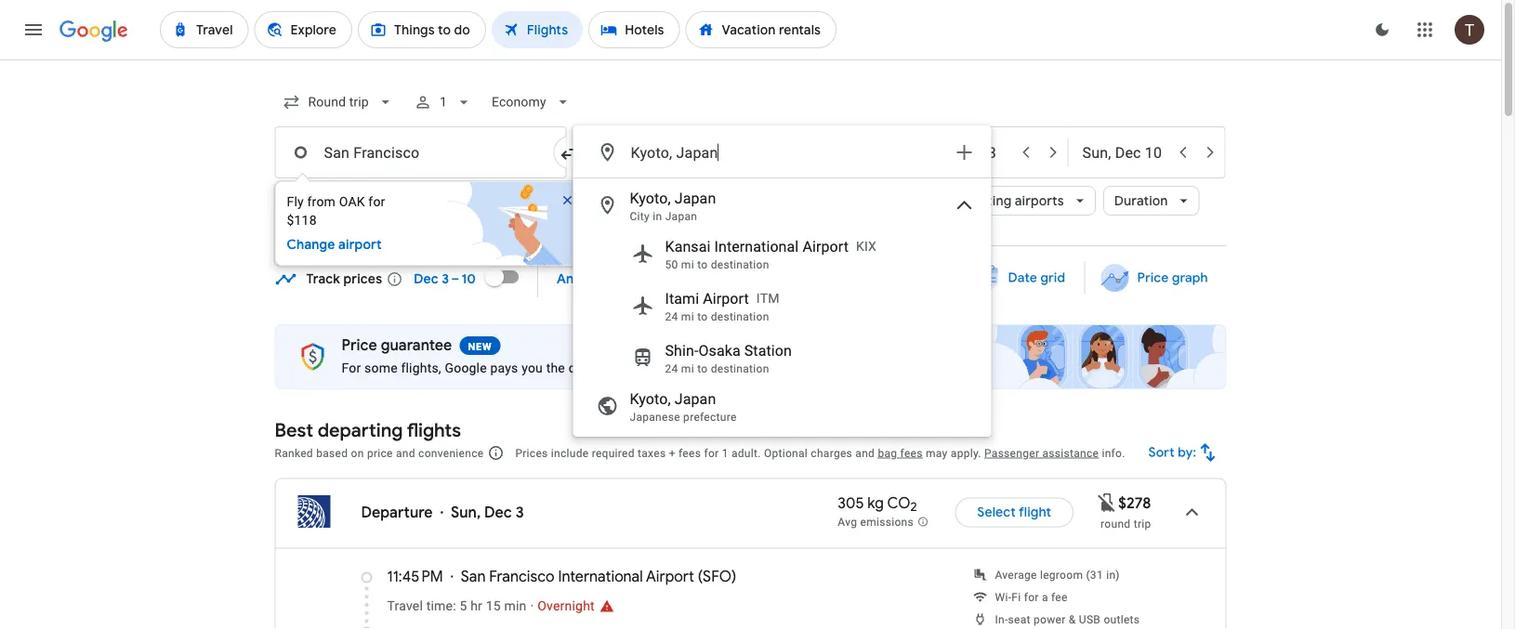 Task type: vqa. For each thing, say whether or not it's contained in the screenshot.
the mi in Kansai International Airport KIX 50 mi to destination
yes



Task type: describe. For each thing, give the bounding box(es) containing it.
2
[[911, 499, 917, 515]]

for some flights, google pays you the difference if the price drops after you book.
[[342, 360, 826, 376]]

learn more about ranking image
[[488, 445, 504, 462]]

to for osaka
[[697, 363, 708, 376]]

&
[[1069, 613, 1076, 626]]

from
[[307, 194, 336, 210]]

1 vertical spatial japan
[[665, 210, 697, 223]]

duration
[[1115, 192, 1168, 209]]

san
[[461, 567, 486, 586]]

price graph
[[1137, 270, 1208, 286]]

prefecture
[[683, 411, 737, 424]]

2 fees from the left
[[900, 447, 923, 460]]

japan for kyoto, japan japanese prefecture
[[675, 390, 716, 408]]

japanese
[[630, 411, 680, 424]]

track
[[306, 271, 340, 288]]

2 vertical spatial for
[[1024, 591, 1039, 604]]

New feature text field
[[460, 337, 501, 355]]

best departing flights
[[275, 418, 461, 442]]

1 inside popup button
[[440, 94, 447, 110]]

305 kg co 2
[[838, 494, 917, 515]]

track prices
[[306, 271, 382, 288]]

2 you from the left
[[768, 360, 789, 376]]

bag
[[878, 447, 897, 460]]

wi-
[[995, 591, 1012, 604]]

1 and from the left
[[396, 447, 415, 460]]

best
[[275, 418, 313, 442]]

any dates
[[557, 271, 619, 288]]

Return text field
[[1083, 127, 1168, 178]]

shin-osaka station option
[[574, 332, 991, 384]]

3
[[516, 503, 524, 522]]

prices
[[344, 271, 382, 288]]

itm
[[757, 291, 780, 306]]

based
[[316, 447, 348, 460]]

airport inside kansai international airport kix 50 mi to destination
[[803, 238, 849, 255]]

+
[[669, 447, 676, 460]]

francisco
[[489, 567, 555, 586]]

price for price graph
[[1137, 270, 1169, 286]]

kyoto, for kyoto, japan japanese prefecture
[[630, 390, 671, 408]]

sfo
[[703, 567, 732, 586]]

co
[[887, 494, 911, 513]]

flight
[[1019, 504, 1052, 521]]

ranked based on price and convenience
[[275, 447, 484, 460]]

prices
[[515, 447, 548, 460]]

adult.
[[732, 447, 761, 460]]

shin-osaka station 24 mi to destination
[[665, 342, 792, 376]]

15
[[486, 599, 501, 614]]

airport inside 'best departing flights' main content
[[646, 567, 694, 586]]

11:45 pm
[[387, 567, 443, 586]]

assistance
[[1043, 447, 1099, 460]]

$278
[[1118, 494, 1151, 513]]

graph
[[1172, 270, 1208, 286]]

for inside 'fly from oak for $118 change airport'
[[368, 194, 385, 210]]

toggle nearby airports for kyoto, japan image
[[953, 194, 976, 217]]

best departing flights main content
[[275, 255, 1227, 629]]

departing
[[318, 418, 403, 442]]

time:
[[426, 599, 456, 614]]

swap origin and destination. image
[[559, 141, 582, 164]]

learn more about tracked prices image
[[386, 271, 403, 288]]

Where else? text field
[[630, 130, 942, 175]]

dec inside find the best price region
[[414, 271, 439, 288]]

in-
[[995, 613, 1008, 626]]

round
[[1101, 517, 1131, 530]]

price for price
[[660, 192, 691, 209]]

change appearance image
[[1360, 7, 1405, 52]]

sort
[[1149, 444, 1175, 461]]

pays
[[490, 360, 518, 376]]

round trip
[[1101, 517, 1151, 530]]

kansai international airport (kix) option
[[574, 228, 991, 280]]

1 horizontal spatial for
[[704, 447, 719, 460]]

select flight
[[977, 504, 1052, 521]]

change airport button
[[287, 236, 414, 254]]

kg
[[868, 494, 884, 513]]

if
[[632, 360, 640, 376]]

50
[[665, 258, 678, 271]]

osaka
[[699, 342, 741, 359]]

2 the from the left
[[644, 360, 663, 376]]

sun,
[[451, 503, 481, 522]]

city
[[630, 210, 650, 223]]

24 for itami
[[665, 311, 678, 324]]

0 horizontal spatial price
[[367, 447, 393, 460]]

bags button
[[569, 178, 641, 223]]

1 kyoto, japan option from the top
[[574, 183, 991, 228]]

destination for osaka
[[711, 363, 769, 376]]

prices include required taxes + fees for 1 adult. optional charges and bag fees may apply. passenger assistance
[[515, 447, 1099, 460]]

bags
[[580, 192, 610, 209]]

difference
[[569, 360, 629, 376]]

connecting airports
[[940, 192, 1064, 209]]

include
[[551, 447, 589, 460]]

price for price guarantee
[[342, 336, 377, 355]]

)
[[732, 567, 736, 586]]

close image
[[560, 193, 575, 208]]

1 inside 'best departing flights' main content
[[722, 447, 729, 460]]

apply.
[[951, 447, 981, 460]]

destination, select multiple airports image
[[953, 141, 976, 164]]

airlines
[[483, 192, 530, 209]]

loading results progress bar
[[0, 59, 1501, 63]]

fly
[[287, 194, 304, 210]]

outlets
[[1104, 613, 1140, 626]]

charges
[[811, 447, 853, 460]]

sun, dec 3
[[451, 503, 524, 522]]

select
[[977, 504, 1016, 521]]

convenience
[[418, 447, 484, 460]]

duration button
[[1103, 178, 1200, 223]]

connecting
[[940, 192, 1012, 209]]

dec 3 – 10
[[414, 271, 476, 288]]

passenger assistance button
[[985, 447, 1099, 460]]

international inside kansai international airport kix 50 mi to destination
[[715, 238, 799, 255]]

connecting airports button
[[928, 178, 1096, 223]]

itami airport (itm) option
[[574, 280, 991, 332]]

all filters
[[310, 192, 365, 209]]

enter your destination dialog
[[573, 126, 992, 437]]



Task type: locate. For each thing, give the bounding box(es) containing it.
kyoto,
[[630, 189, 671, 207], [630, 390, 671, 408]]

list box inside enter your destination dialog
[[574, 178, 991, 436]]

1 vertical spatial kyoto, japan option
[[574, 384, 991, 429]]

24 for shin-
[[665, 363, 678, 376]]

(
[[698, 567, 703, 586]]

to
[[697, 258, 708, 271], [697, 311, 708, 324], [697, 363, 708, 376]]

some
[[365, 360, 398, 376]]

power
[[1034, 613, 1066, 626]]

airlines button
[[472, 178, 561, 223]]

1 vertical spatial price
[[367, 447, 393, 460]]

2 and from the left
[[856, 447, 875, 460]]

japan up the prefecture
[[675, 390, 716, 408]]

price inside "button"
[[1137, 270, 1169, 286]]

1 vertical spatial airport
[[703, 290, 749, 307]]

0 horizontal spatial for
[[368, 194, 385, 210]]

2 destination from the top
[[711, 311, 769, 324]]

kix
[[856, 238, 877, 254]]

may
[[926, 447, 948, 460]]

international up overnight
[[558, 567, 643, 586]]

destination up the 'itm'
[[711, 258, 769, 271]]

price guarantee
[[342, 336, 452, 355]]

list box containing kyoto, japan
[[574, 178, 991, 436]]

3 mi from the top
[[681, 363, 694, 376]]

fees right +
[[679, 447, 701, 460]]

kyoto, japan option down book.
[[574, 384, 991, 429]]

0 vertical spatial japan
[[675, 189, 716, 207]]

0 horizontal spatial price
[[342, 336, 377, 355]]

1 vertical spatial kyoto,
[[630, 390, 671, 408]]

avg emissions
[[838, 516, 914, 529]]

kyoto, inside kyoto, japan city in japan
[[630, 189, 671, 207]]

mi down shin-
[[681, 363, 694, 376]]

2 vertical spatial price
[[342, 336, 377, 355]]

itami
[[665, 290, 699, 307]]

avg
[[838, 516, 857, 529]]

airport inside itami airport itm 24 mi to destination
[[703, 290, 749, 307]]

mi inside shin-osaka station 24 mi to destination
[[681, 363, 694, 376]]

japan up the kansai
[[675, 189, 716, 207]]

24 inside itami airport itm 24 mi to destination
[[665, 311, 678, 324]]

0 horizontal spatial dec
[[414, 271, 439, 288]]

average legroom (31 in)
[[995, 569, 1120, 582]]

1 horizontal spatial 1
[[722, 447, 729, 460]]

fees
[[679, 447, 701, 460], [900, 447, 923, 460]]

0 vertical spatial kyoto,
[[630, 189, 671, 207]]

trip
[[1134, 517, 1151, 530]]

to down itami
[[697, 311, 708, 324]]

price inside popup button
[[660, 192, 691, 209]]

date grid
[[1008, 270, 1066, 286]]

1 horizontal spatial and
[[856, 447, 875, 460]]

 image
[[440, 503, 444, 522]]

0 horizontal spatial fees
[[679, 447, 701, 460]]

0 vertical spatial price
[[660, 192, 691, 209]]

list box
[[574, 178, 991, 436]]

2 mi from the top
[[681, 311, 694, 324]]

None text field
[[275, 126, 567, 178]]

find the best price region
[[275, 255, 1227, 310]]

1 horizontal spatial dec
[[484, 503, 512, 522]]

None field
[[275, 86, 402, 119], [484, 86, 580, 119], [275, 86, 402, 119], [484, 86, 580, 119]]

to inside kansai international airport kix 50 mi to destination
[[697, 258, 708, 271]]

kyoto, japan option
[[574, 183, 991, 228], [574, 384, 991, 429]]

japan right in
[[665, 210, 697, 223]]

fly from oak for $118 change airport
[[287, 194, 385, 253]]

fi
[[1012, 591, 1021, 604]]

0 vertical spatial kyoto, japan option
[[574, 183, 991, 228]]

2 vertical spatial destination
[[711, 363, 769, 376]]

0 horizontal spatial the
[[546, 360, 565, 376]]

1 vertical spatial international
[[558, 567, 643, 586]]

1 vertical spatial mi
[[681, 311, 694, 324]]

1 vertical spatial 1
[[722, 447, 729, 460]]

station
[[744, 342, 792, 359]]

google
[[445, 360, 487, 376]]

None search field
[[275, 80, 1227, 437]]

to inside itami airport itm 24 mi to destination
[[697, 311, 708, 324]]

destination down 'osaka'
[[711, 363, 769, 376]]

24 down shin-
[[665, 363, 678, 376]]

for
[[342, 360, 361, 376]]

itami airport itm 24 mi to destination
[[665, 290, 780, 324]]

0 horizontal spatial 1
[[440, 94, 447, 110]]

destination inside itami airport itm 24 mi to destination
[[711, 311, 769, 324]]

0 vertical spatial price
[[666, 360, 695, 376]]

destination down the 'itm'
[[711, 311, 769, 324]]

kyoto, inside kyoto, japan japanese prefecture
[[630, 390, 671, 408]]

2 horizontal spatial airport
[[803, 238, 849, 255]]

airports
[[1015, 192, 1064, 209]]

1 mi from the top
[[681, 258, 694, 271]]

1 the from the left
[[546, 360, 565, 376]]

and down flights
[[396, 447, 415, 460]]

kyoto, japan city in japan
[[630, 189, 716, 223]]

new
[[468, 341, 492, 352]]

airport left kix
[[803, 238, 849, 255]]

required
[[592, 447, 635, 460]]

0 vertical spatial 24
[[665, 311, 678, 324]]

seat
[[1008, 613, 1031, 626]]

1 vertical spatial 24
[[665, 363, 678, 376]]

dec left "3"
[[484, 503, 512, 522]]

 image
[[530, 599, 534, 614]]

2 vertical spatial airport
[[646, 567, 694, 586]]

airport left (
[[646, 567, 694, 586]]

1 kyoto, from the top
[[630, 189, 671, 207]]

any
[[557, 271, 581, 288]]

24 down itami
[[665, 311, 678, 324]]

international up the 'itm'
[[715, 238, 799, 255]]

airport left the 'itm'
[[703, 290, 749, 307]]

price up for
[[342, 336, 377, 355]]

1 vertical spatial dec
[[484, 503, 512, 522]]

2 horizontal spatial price
[[1137, 270, 1169, 286]]

dec
[[414, 271, 439, 288], [484, 503, 512, 522]]

1 horizontal spatial international
[[715, 238, 799, 255]]

0 vertical spatial airport
[[803, 238, 849, 255]]

1 horizontal spatial airport
[[703, 290, 749, 307]]

0 horizontal spatial and
[[396, 447, 415, 460]]

mi for itami
[[681, 311, 694, 324]]

select flight button
[[955, 490, 1074, 535]]

1 vertical spatial for
[[704, 447, 719, 460]]

2 to from the top
[[697, 311, 708, 324]]

1 fees from the left
[[679, 447, 701, 460]]

0 vertical spatial mi
[[681, 258, 694, 271]]

0 vertical spatial dec
[[414, 271, 439, 288]]

2 24 from the top
[[665, 363, 678, 376]]

destination inside kansai international airport kix 50 mi to destination
[[711, 258, 769, 271]]

you down station
[[768, 360, 789, 376]]

price right the on
[[367, 447, 393, 460]]

mi
[[681, 258, 694, 271], [681, 311, 694, 324], [681, 363, 694, 376]]

by:
[[1178, 444, 1197, 461]]

0 vertical spatial destination
[[711, 258, 769, 271]]

3 to from the top
[[697, 363, 708, 376]]

0 vertical spatial 1
[[440, 94, 447, 110]]

main menu image
[[22, 19, 45, 41]]

1 button
[[406, 80, 481, 125]]

on
[[351, 447, 364, 460]]

and
[[396, 447, 415, 460], [856, 447, 875, 460]]

0 vertical spatial for
[[368, 194, 385, 210]]

1 horizontal spatial price
[[666, 360, 695, 376]]

japan for kyoto, japan city in japan
[[675, 189, 716, 207]]

kyoto, up in
[[630, 189, 671, 207]]

min
[[504, 599, 527, 614]]

1 destination from the top
[[711, 258, 769, 271]]

2 kyoto, from the top
[[630, 390, 671, 408]]

1
[[440, 94, 447, 110], [722, 447, 729, 460]]

oak
[[339, 194, 365, 210]]

japan inside kyoto, japan japanese prefecture
[[675, 390, 716, 408]]

3 destination from the top
[[711, 363, 769, 376]]

kyoto, japan option up kansai international airport kix 50 mi to destination
[[574, 183, 991, 228]]

to down the kansai
[[697, 258, 708, 271]]

you
[[522, 360, 543, 376], [768, 360, 789, 376]]

travel
[[387, 599, 423, 614]]

guarantee
[[381, 336, 452, 355]]

price left graph
[[1137, 270, 1169, 286]]

kyoto, up japanese
[[630, 390, 671, 408]]

1 horizontal spatial you
[[768, 360, 789, 376]]

24 inside shin-osaka station 24 mi to destination
[[665, 363, 678, 376]]

after
[[736, 360, 764, 376]]

1 horizontal spatial fees
[[900, 447, 923, 460]]

the left difference
[[546, 360, 565, 376]]

2 vertical spatial mi
[[681, 363, 694, 376]]

Departure text field
[[926, 127, 1011, 178]]

mi inside itami airport itm 24 mi to destination
[[681, 311, 694, 324]]

you right pays
[[522, 360, 543, 376]]

mi right 50
[[681, 258, 694, 271]]

hr
[[471, 599, 482, 614]]

book.
[[792, 360, 826, 376]]

$118
[[287, 213, 317, 228]]

3 – 10
[[442, 271, 476, 288]]

1 vertical spatial destination
[[711, 311, 769, 324]]

passenger
[[985, 447, 1040, 460]]

none search field containing kyoto, japan
[[275, 80, 1227, 437]]

2 kyoto, japan option from the top
[[574, 384, 991, 429]]

fee
[[1051, 591, 1068, 604]]

destination inside shin-osaka station 24 mi to destination
[[711, 363, 769, 376]]

san francisco international airport ( sfo )
[[461, 567, 736, 586]]

for
[[368, 194, 385, 210], [704, 447, 719, 460], [1024, 591, 1039, 604]]

0 horizontal spatial you
[[522, 360, 543, 376]]

1 horizontal spatial the
[[644, 360, 663, 376]]

0 horizontal spatial international
[[558, 567, 643, 586]]

destination for airport
[[711, 311, 769, 324]]

none text field inside "search box"
[[275, 126, 567, 178]]

fees right bag
[[900, 447, 923, 460]]

for left adult. at the bottom of page
[[704, 447, 719, 460]]

2 vertical spatial japan
[[675, 390, 716, 408]]

price up in
[[660, 192, 691, 209]]

24
[[665, 311, 678, 324], [665, 363, 678, 376]]

sort by:
[[1149, 444, 1197, 461]]

mi down itami
[[681, 311, 694, 324]]

filters
[[329, 192, 365, 209]]

0 horizontal spatial airport
[[646, 567, 694, 586]]

1 vertical spatial price
[[1137, 270, 1169, 286]]

and left bag
[[856, 447, 875, 460]]

all filters button
[[275, 178, 379, 223]]

2 vertical spatial to
[[697, 363, 708, 376]]

legroom
[[1040, 569, 1083, 582]]

kansai international airport kix 50 mi to destination
[[665, 238, 877, 271]]

wi-fi for a fee
[[995, 591, 1068, 604]]

1 you from the left
[[522, 360, 543, 376]]

for right oak
[[368, 194, 385, 210]]

278 US dollars text field
[[1118, 494, 1151, 513]]

2 horizontal spatial for
[[1024, 591, 1039, 604]]

the right if
[[644, 360, 663, 376]]

shin-
[[665, 342, 699, 359]]

price down shin-
[[666, 360, 695, 376]]

Departure time: 11:45 PM. text field
[[387, 567, 443, 586]]

to down 'osaka'
[[697, 363, 708, 376]]

this price for this flight doesn't include overhead bin access. if you need a carry-on bag, use the bags filter to update prices. image
[[1096, 492, 1118, 514]]

dec right "learn more about tracked prices" image
[[414, 271, 439, 288]]

1 horizontal spatial price
[[660, 192, 691, 209]]

taxes
[[638, 447, 666, 460]]

to for airport
[[697, 311, 708, 324]]

0 vertical spatial international
[[715, 238, 799, 255]]

optional
[[764, 447, 808, 460]]

to inside shin-osaka station 24 mi to destination
[[697, 363, 708, 376]]

international inside 'best departing flights' main content
[[558, 567, 643, 586]]

kyoto, japan japanese prefecture
[[630, 390, 737, 424]]

1 24 from the top
[[665, 311, 678, 324]]

1 to from the top
[[697, 258, 708, 271]]

sort by: button
[[1141, 430, 1227, 475]]

mi inside kansai international airport kix 50 mi to destination
[[681, 258, 694, 271]]

0 vertical spatial to
[[697, 258, 708, 271]]

1 vertical spatial to
[[697, 311, 708, 324]]

date
[[1008, 270, 1038, 286]]

emissions
[[860, 516, 914, 529]]

mi for shin-
[[681, 363, 694, 376]]

kyoto, for kyoto, japan city in japan
[[630, 189, 671, 207]]

in)
[[1107, 569, 1120, 582]]

in-seat power & usb outlets
[[995, 613, 1140, 626]]

flights,
[[401, 360, 441, 376]]

dates
[[584, 271, 619, 288]]

for left a
[[1024, 591, 1039, 604]]



